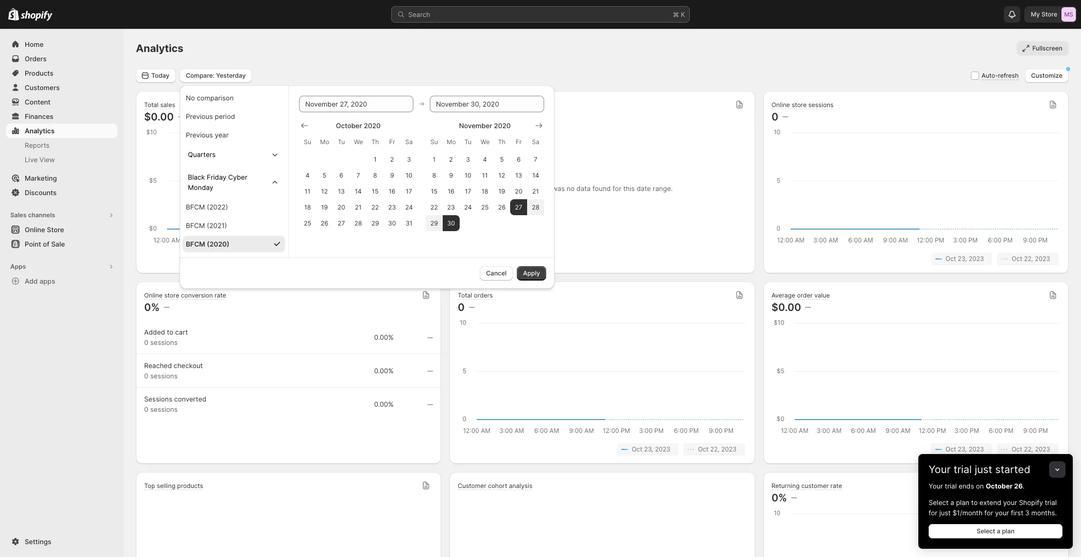 Task type: describe. For each thing, give the bounding box(es) containing it.
point of sale
[[25, 240, 65, 248]]

store for 0
[[792, 101, 807, 109]]

comparison
[[197, 94, 234, 102]]

search
[[409, 10, 431, 19]]

list for online store sessions
[[774, 253, 1059, 265]]

add apps button
[[6, 274, 117, 289]]

3 for october 2020
[[407, 155, 411, 163]]

period
[[215, 112, 235, 120]]

1 23 button from the left
[[384, 199, 401, 215]]

select a plan
[[977, 528, 1015, 535]]

26 inside your trial just started element
[[1015, 482, 1024, 490]]

analytics link
[[6, 124, 117, 138]]

a for select a plan
[[998, 528, 1001, 535]]

1 for november 2020
[[433, 155, 436, 163]]

$0.00 for total
[[144, 111, 174, 123]]

black
[[188, 173, 205, 181]]

online store link
[[6, 223, 117, 237]]

2 9 from the left
[[450, 171, 453, 179]]

1 horizontal spatial 21
[[533, 187, 539, 195]]

0 horizontal spatial 12 button
[[316, 183, 333, 199]]

3 for november 2020
[[466, 155, 470, 163]]

black friday cyber monday button
[[184, 168, 284, 197]]

home link
[[6, 37, 117, 52]]

0 horizontal spatial 5 button
[[316, 167, 333, 183]]

online store
[[25, 226, 64, 234]]

0 horizontal spatial 11 button
[[299, 183, 316, 199]]

no comparison
[[186, 94, 234, 102]]

23 for first the "23" button
[[389, 203, 396, 211]]

apply
[[523, 269, 540, 277]]

1 horizontal spatial 20 button
[[511, 183, 528, 199]]

1 vertical spatial 25
[[304, 219, 312, 227]]

1 vertical spatial 27
[[338, 219, 345, 227]]

sa for november 2020
[[532, 138, 540, 146]]

1 15 button from the left
[[367, 183, 384, 199]]

sessions inside 'reached checkout 0 sessions'
[[150, 372, 178, 380]]

started
[[996, 464, 1031, 476]]

we for november
[[481, 138, 490, 146]]

sessions inside added to cart 0 sessions
[[150, 339, 178, 347]]

shopify
[[1020, 499, 1044, 507]]

previous period
[[186, 112, 235, 120]]

your trial just started element
[[919, 481, 1074, 549]]

bfcm (2022) button
[[183, 199, 285, 215]]

2 22 button from the left
[[426, 199, 443, 215]]

finances link
[[6, 109, 117, 124]]

1 horizontal spatial 19 button
[[494, 183, 511, 199]]

friday element for october 2020
[[384, 133, 401, 151]]

6 for right 6 button
[[517, 155, 521, 163]]

1 vertical spatial 13
[[338, 187, 345, 195]]

16 for second 16 button from the left
[[448, 187, 455, 195]]

products link
[[6, 66, 117, 80]]

10 for second 10 button from right
[[406, 171, 413, 179]]

previous for previous year
[[186, 131, 213, 139]]

fr for october 2020
[[389, 138, 395, 146]]

2 for november 2020
[[450, 155, 453, 163]]

no
[[567, 184, 575, 193]]

added to cart 0 sessions
[[144, 328, 188, 347]]

3 button for october 2020
[[401, 151, 418, 167]]

1 horizontal spatial 6 button
[[511, 151, 528, 167]]

2 29 button from the left
[[426, 215, 443, 231]]

monday element for october
[[316, 133, 333, 151]]

checkout
[[174, 362, 203, 370]]

0 inside "sessions converted 0 sessions"
[[144, 405, 148, 414]]

0 horizontal spatial 7
[[357, 171, 360, 179]]

your trial just started button
[[919, 454, 1074, 476]]

found
[[593, 184, 611, 193]]

sessions
[[144, 395, 172, 403]]

customers
[[25, 83, 60, 92]]

0 vertical spatial 18
[[482, 187, 489, 195]]

0 vertical spatial 5
[[500, 155, 504, 163]]

friday element for november 2020
[[511, 133, 528, 151]]

1 horizontal spatial 4 button
[[477, 151, 494, 167]]

marketing link
[[6, 171, 117, 185]]

orders
[[25, 55, 47, 63]]

compare:
[[186, 71, 215, 79]]

thursday element for october 2020
[[367, 133, 384, 151]]

0 horizontal spatial 19 button
[[316, 199, 333, 215]]

0 horizontal spatial 13 button
[[333, 183, 350, 199]]

11 for 11 button to the left
[[305, 187, 311, 195]]

customer cohort analysis button
[[458, 482, 533, 491]]

total
[[144, 101, 159, 109]]

to inside added to cart 0 sessions
[[167, 328, 173, 336]]

1 horizontal spatial 12 button
[[494, 167, 511, 183]]

0 horizontal spatial 14 button
[[350, 183, 367, 199]]

0 vertical spatial your
[[1004, 499, 1018, 507]]

0 horizontal spatial 18 button
[[299, 199, 316, 215]]

oct 23, 2023 button for total sales
[[304, 253, 365, 265]]

your trial ends on october 26 .
[[929, 482, 1026, 490]]

⌘ k
[[673, 10, 686, 19]]

0 inside 'reached checkout 0 sessions'
[[144, 372, 148, 380]]

sa for october 2020
[[406, 138, 413, 146]]

0 horizontal spatial 26 button
[[316, 215, 333, 231]]

this
[[624, 184, 635, 193]]

returning customer rate
[[772, 482, 843, 490]]

settings
[[25, 538, 51, 546]]

conversion
[[181, 292, 213, 299]]

refresh
[[999, 72, 1020, 79]]

0 horizontal spatial 27 button
[[333, 215, 350, 231]]

1 horizontal spatial 13
[[516, 171, 523, 179]]

customize
[[1032, 71, 1063, 79]]

0 horizontal spatial 28 button
[[350, 215, 367, 231]]

quarters
[[188, 150, 216, 158]]

1 button for november 2020
[[426, 151, 443, 167]]

grid containing november
[[426, 120, 545, 231]]

0 vertical spatial analytics
[[136, 42, 184, 55]]

returning
[[772, 482, 800, 490]]

23, for online store sessions
[[959, 255, 968, 263]]

point of sale link
[[6, 237, 117, 251]]

saturday element for october 2020
[[401, 133, 418, 151]]

average
[[772, 292, 796, 299]]

1 vertical spatial your
[[996, 509, 1010, 517]]

0 horizontal spatial 25 button
[[299, 215, 316, 231]]

cohort
[[488, 482, 508, 490]]

1 30 button from the left
[[384, 215, 401, 231]]

reports
[[25, 141, 50, 149]]

su for october
[[304, 138, 312, 146]]

0 vertical spatial 25
[[482, 203, 489, 211]]

bfcm (2021) button
[[183, 217, 285, 234]]

list for total sales
[[146, 253, 431, 265]]

1 horizontal spatial 7
[[534, 155, 538, 163]]

discounts
[[25, 189, 57, 197]]

finances
[[25, 112, 53, 121]]

your trial just started
[[929, 464, 1031, 476]]

reports link
[[6, 138, 117, 153]]

apps
[[40, 277, 55, 285]]

sales
[[160, 101, 175, 109]]

1 horizontal spatial 25 button
[[477, 199, 494, 215]]

bfcm (2021)
[[186, 221, 227, 230]]

28 for the leftmost 28 button
[[355, 219, 362, 227]]

select for select a plan to extend your shopify trial for just $1/month for your first 3 months.
[[929, 499, 949, 507]]

point
[[25, 240, 41, 248]]

my store
[[1032, 10, 1058, 18]]

home
[[25, 40, 44, 48]]

customers link
[[6, 80, 117, 95]]

0 horizontal spatial 7 button
[[350, 167, 367, 183]]

1 horizontal spatial 13 button
[[511, 167, 528, 183]]

black friday cyber monday
[[188, 173, 248, 191]]

settings link
[[6, 535, 117, 549]]

1 horizontal spatial 26 button
[[494, 199, 511, 215]]

2 16 button from the left
[[443, 183, 460, 199]]

thursday element for november 2020
[[494, 133, 511, 151]]

23 for first the "23" button from the right
[[448, 203, 455, 211]]

customize button
[[1026, 68, 1070, 83]]

1 horizontal spatial for
[[929, 509, 938, 517]]

1 vertical spatial 18
[[304, 203, 311, 211]]

your for your trial just started
[[929, 464, 952, 476]]

top
[[144, 482, 155, 490]]

my
[[1032, 10, 1041, 18]]

k
[[681, 10, 686, 19]]

online store button
[[0, 223, 124, 237]]

tuesday element for october 2020
[[333, 133, 350, 151]]

fr for november 2020
[[516, 138, 522, 146]]

apps
[[10, 263, 26, 270]]

trial for just
[[954, 464, 973, 476]]

oct 23, 2023 button for online store sessions
[[932, 253, 993, 265]]

1 29 button from the left
[[367, 215, 384, 231]]

0 horizontal spatial 21 button
[[350, 199, 367, 215]]

1 horizontal spatial 14 button
[[528, 167, 545, 183]]

wednesday element for november
[[477, 133, 494, 151]]

1 for october 2020
[[374, 155, 377, 163]]

0 horizontal spatial analytics
[[25, 127, 55, 135]]

2020 for october 2020
[[364, 121, 381, 130]]

trial inside select a plan to extend your shopify trial for just $1/month for your first 3 months.
[[1046, 499, 1058, 507]]

was
[[553, 184, 565, 193]]

0 horizontal spatial 4 button
[[299, 167, 316, 183]]

2 8 button from the left
[[426, 167, 443, 183]]

2 15 button from the left
[[426, 183, 443, 199]]

22, for average order value
[[1025, 446, 1034, 453]]

online for 0
[[772, 101, 791, 109]]

th for october 2020
[[372, 138, 379, 146]]

(2020)
[[207, 240, 230, 248]]

list for average order value
[[774, 444, 1059, 456]]

1 horizontal spatial 21 button
[[528, 183, 545, 199]]

live view link
[[6, 153, 117, 167]]

tu for november
[[465, 138, 472, 146]]

sunday element for november 2020
[[426, 133, 443, 151]]

20 for left 20 button
[[338, 203, 345, 211]]

oct 23, 2023 button for average order value
[[932, 444, 993, 456]]

online for 0%
[[144, 292, 163, 299]]

top selling products button
[[136, 472, 442, 557]]

30 for second 30 "button" from right
[[389, 219, 396, 227]]

1 22 button from the left
[[367, 199, 384, 215]]

1 vertical spatial 4
[[306, 171, 310, 179]]

0 vertical spatial 19
[[499, 187, 506, 195]]

1 horizontal spatial 5 button
[[494, 151, 511, 167]]

no change image
[[783, 113, 789, 121]]

live view
[[25, 156, 55, 164]]

31
[[406, 219, 413, 227]]

online inside online store "link"
[[25, 226, 45, 234]]

mo for november
[[447, 138, 456, 146]]

⌘
[[673, 10, 680, 19]]

2 9 button from the left
[[443, 167, 460, 183]]

products
[[177, 482, 203, 490]]

1 9 from the left
[[390, 171, 394, 179]]

1 9 button from the left
[[384, 167, 401, 183]]

1 horizontal spatial 18 button
[[477, 183, 494, 199]]

november
[[459, 121, 493, 130]]

content link
[[6, 95, 117, 109]]

just inside 'dropdown button'
[[976, 464, 993, 476]]

1 horizontal spatial 27 button
[[511, 199, 528, 215]]

customer
[[802, 482, 829, 490]]

fullscreen
[[1033, 44, 1063, 52]]

channels
[[28, 211, 55, 219]]

discounts link
[[6, 185, 117, 200]]

0 horizontal spatial 6 button
[[333, 167, 350, 183]]

today button
[[136, 68, 176, 83]]

0 vertical spatial 26
[[498, 203, 506, 211]]

to inside select a plan to extend your shopify trial for just $1/month for your first 3 months.
[[972, 499, 979, 507]]

1 24 from the left
[[406, 203, 413, 211]]

on
[[977, 482, 985, 490]]

a for select a plan to extend your shopify trial for just $1/month for your first 3 months.
[[951, 499, 955, 507]]

0 horizontal spatial 20 button
[[333, 199, 350, 215]]

date
[[637, 184, 651, 193]]

14 for left 14 'button'
[[355, 187, 362, 195]]

0.00% for sessions converted
[[374, 400, 394, 409]]

october inside 'grid'
[[336, 121, 362, 130]]

trial for ends
[[946, 482, 958, 490]]

plan for select a plan to extend your shopify trial for just $1/month for your first 3 months.
[[957, 499, 970, 507]]

1 10 button from the left
[[401, 167, 418, 183]]

0 vertical spatial 4
[[483, 155, 487, 163]]

rate inside returning customer rate dropdown button
[[831, 482, 843, 490]]



Task type: vqa. For each thing, say whether or not it's contained in the screenshot.


Task type: locate. For each thing, give the bounding box(es) containing it.
2 sunday element from the left
[[426, 133, 443, 151]]

2 24 from the left
[[465, 203, 472, 211]]

0 horizontal spatial 2020
[[364, 121, 381, 130]]

rate right customer
[[831, 482, 843, 490]]

average order value
[[772, 292, 831, 299]]

0 horizontal spatial 10
[[406, 171, 413, 179]]

grid
[[299, 120, 418, 231], [426, 120, 545, 231]]

8 for 2nd 8 button from left
[[433, 171, 436, 179]]

2 we from the left
[[481, 138, 490, 146]]

select
[[929, 499, 949, 507], [977, 528, 996, 535]]

0 horizontal spatial 19
[[321, 203, 328, 211]]

1 8 from the left
[[374, 171, 377, 179]]

bfcm inside button
[[186, 221, 205, 230]]

0.00% for reached checkout
[[374, 367, 394, 375]]

30 left 31 button
[[389, 219, 396, 227]]

2 bfcm from the top
[[186, 221, 205, 230]]

1 horizontal spatial plan
[[1003, 528, 1015, 535]]

store inside dropdown button
[[792, 101, 807, 109]]

1 vertical spatial 26
[[321, 219, 329, 227]]

29 button left 31 button
[[367, 215, 384, 231]]

1 30 from the left
[[389, 219, 396, 227]]

2 thursday element from the left
[[494, 133, 511, 151]]

2 tu from the left
[[465, 138, 472, 146]]

1 horizontal spatial tu
[[465, 138, 472, 146]]

10 button up 31 button
[[401, 167, 418, 183]]

select a plan link
[[929, 525, 1063, 539]]

16 for 2nd 16 button from the right
[[389, 187, 396, 195]]

your inside your trial just started 'dropdown button'
[[929, 464, 952, 476]]

24 button
[[401, 199, 418, 215], [460, 199, 477, 215]]

1 16 from the left
[[389, 187, 396, 195]]

online up point
[[25, 226, 45, 234]]

2 30 button from the left
[[443, 215, 460, 231]]

17 button
[[401, 183, 418, 199], [460, 183, 477, 199]]

1 your from the top
[[929, 464, 952, 476]]

top selling products button
[[144, 482, 203, 491]]

your up your trial ends on october 26 .
[[929, 464, 952, 476]]

16 button
[[384, 183, 401, 199], [443, 183, 460, 199]]

2 for october 2020
[[391, 155, 394, 163]]

friday
[[207, 173, 227, 181]]

wednesday element
[[350, 133, 367, 151], [477, 133, 494, 151]]

0 vertical spatial trial
[[954, 464, 973, 476]]

there
[[532, 184, 551, 193]]

1 23 from the left
[[389, 203, 396, 211]]

1 horizontal spatial 10 button
[[460, 167, 477, 183]]

1 horizontal spatial sa
[[532, 138, 540, 146]]

th down november 2020
[[498, 138, 506, 146]]

4 button
[[477, 151, 494, 167], [299, 167, 316, 183]]

1 1 from the left
[[374, 155, 377, 163]]

saturday element for november 2020
[[528, 133, 545, 151]]

oct 22, 2023 button for total sales
[[370, 253, 431, 265]]

2 horizontal spatial 3
[[1026, 509, 1030, 517]]

plan down "first"
[[1003, 528, 1015, 535]]

previous
[[186, 112, 213, 120], [186, 131, 213, 139]]

12
[[499, 171, 506, 179], [321, 187, 328, 195]]

bfcm (2022)
[[186, 203, 228, 211]]

0 horizontal spatial sa
[[406, 138, 413, 146]]

0 horizontal spatial 27
[[338, 219, 345, 227]]

of
[[43, 240, 49, 248]]

2 su from the left
[[431, 138, 438, 146]]

0 horizontal spatial sunday element
[[299, 133, 316, 151]]

15
[[372, 187, 379, 195], [431, 187, 438, 195]]

for left $1/month
[[929, 509, 938, 517]]

friday element
[[384, 133, 401, 151], [511, 133, 528, 151]]

bfcm left (2021)
[[186, 221, 205, 230]]

28 button down the "there"
[[528, 199, 545, 215]]

1 horizontal spatial 17
[[465, 187, 472, 195]]

point of sale button
[[0, 237, 124, 251]]

1 horizontal spatial 26
[[498, 203, 506, 211]]

1 saturday element from the left
[[401, 133, 418, 151]]

ends
[[959, 482, 975, 490]]

saturday element
[[401, 133, 418, 151], [528, 133, 545, 151]]

1 th from the left
[[372, 138, 379, 146]]

28 button left 31 button
[[350, 215, 367, 231]]

0 horizontal spatial saturday element
[[401, 133, 418, 151]]

2 fr from the left
[[516, 138, 522, 146]]

1 horizontal spatial 23
[[448, 203, 455, 211]]

tuesday element down november
[[460, 133, 477, 151]]

wednesday element down november 2020
[[477, 133, 494, 151]]

store up sale
[[47, 226, 64, 234]]

online inside online store conversion rate 'dropdown button'
[[144, 292, 163, 299]]

19 button
[[494, 183, 511, 199], [316, 199, 333, 215]]

0 horizontal spatial friday element
[[384, 133, 401, 151]]

3 button for november 2020
[[460, 151, 477, 167]]

2 15 from the left
[[431, 187, 438, 195]]

22 button left 31 button
[[367, 199, 384, 215]]

oct 22, 2023 button for average order value
[[998, 444, 1059, 456]]

2 2 button from the left
[[443, 151, 460, 167]]

2 th from the left
[[498, 138, 506, 146]]

$0.00 down average
[[772, 301, 802, 314]]

plan for select a plan
[[1003, 528, 1015, 535]]

to up $1/month
[[972, 499, 979, 507]]

bfcm down monday at the left of the page
[[186, 203, 205, 211]]

0 horizontal spatial 20
[[338, 203, 345, 211]]

0 horizontal spatial su
[[304, 138, 312, 146]]

compare: yesterday
[[186, 71, 246, 79]]

tu for october
[[338, 138, 345, 146]]

1 horizontal spatial 30 button
[[443, 215, 460, 231]]

5
[[500, 155, 504, 163], [323, 171, 327, 179]]

7 down "october 2020"
[[357, 171, 360, 179]]

$0.00 down total sales dropdown button
[[144, 111, 174, 123]]

tu down november
[[465, 138, 472, 146]]

3 bfcm from the top
[[186, 240, 205, 248]]

2 1 button from the left
[[426, 151, 443, 167]]

22 button right 31 button
[[426, 199, 443, 215]]

for inside button
[[613, 184, 622, 193]]

bfcm inside button
[[186, 240, 205, 248]]

select down your trial ends on october 26 .
[[929, 499, 949, 507]]

8
[[374, 171, 377, 179], [433, 171, 436, 179]]

your left the ends at bottom right
[[929, 482, 944, 490]]

bfcm inside button
[[186, 203, 205, 211]]

customer cohort analysis button
[[450, 472, 756, 557]]

0 vertical spatial 13
[[516, 171, 523, 179]]

monday element
[[316, 133, 333, 151], [443, 133, 460, 151]]

1 2020 from the left
[[364, 121, 381, 130]]

1 17 from the left
[[406, 187, 413, 195]]

my store image
[[1062, 7, 1077, 22]]

1 horizontal spatial 1 button
[[426, 151, 443, 167]]

1 vertical spatial 21
[[355, 203, 362, 211]]

0 horizontal spatial 9
[[390, 171, 394, 179]]

30 button left 31
[[384, 215, 401, 231]]

1 wednesday element from the left
[[350, 133, 367, 151]]

trial inside your trial just started 'dropdown button'
[[954, 464, 973, 476]]

0 vertical spatial bfcm
[[186, 203, 205, 211]]

23, for total sales
[[331, 255, 340, 263]]

apps button
[[6, 260, 117, 274]]

28 for rightmost 28 button
[[532, 203, 540, 211]]

28 left 31 button
[[355, 219, 362, 227]]

online
[[772, 101, 791, 109], [25, 226, 45, 234], [144, 292, 163, 299]]

auto-refresh
[[982, 72, 1020, 79]]

1 3 button from the left
[[401, 151, 418, 167]]

25 button
[[477, 199, 494, 215], [299, 215, 316, 231]]

0 horizontal spatial wednesday element
[[350, 133, 367, 151]]

tuesday element for november 2020
[[460, 133, 477, 151]]

previous up previous year
[[186, 112, 213, 120]]

extend
[[980, 499, 1002, 507]]

3 0.00% from the top
[[374, 400, 394, 409]]

online up no change image
[[772, 101, 791, 109]]

oct 23, 2023 for total sales
[[318, 255, 357, 263]]

4
[[483, 155, 487, 163], [306, 171, 310, 179]]

2 3 button from the left
[[460, 151, 477, 167]]

1 horizontal spatial analytics
[[136, 42, 184, 55]]

1 horizontal spatial 30
[[448, 219, 455, 227]]

1 0.00% from the top
[[374, 333, 394, 342]]

yyyy-mm-dd text field up "october 2020"
[[299, 96, 414, 112]]

1 vertical spatial trial
[[946, 482, 958, 490]]

2 friday element from the left
[[511, 133, 528, 151]]

no change image
[[178, 113, 184, 121], [164, 303, 170, 312], [469, 303, 475, 312], [806, 303, 812, 312], [428, 334, 433, 342], [428, 367, 433, 376], [428, 401, 433, 409], [792, 494, 798, 502]]

1 22 from the left
[[372, 203, 379, 211]]

2 22 from the left
[[431, 203, 438, 211]]

orders link
[[6, 52, 117, 66]]

1 button for october 2020
[[367, 151, 384, 167]]

content
[[25, 98, 51, 106]]

wednesday element down "october 2020"
[[350, 133, 367, 151]]

1 horizontal spatial 2
[[450, 155, 453, 163]]

analytics
[[136, 42, 184, 55], [25, 127, 55, 135]]

2 10 from the left
[[465, 171, 472, 179]]

2 wednesday element from the left
[[477, 133, 494, 151]]

analytics up today
[[136, 42, 184, 55]]

1 tuesday element from the left
[[333, 133, 350, 151]]

thursday element
[[367, 133, 384, 151], [494, 133, 511, 151]]

sessions
[[809, 101, 834, 109], [150, 339, 178, 347], [150, 372, 178, 380], [150, 405, 178, 414]]

21
[[533, 187, 539, 195], [355, 203, 362, 211]]

1 horizontal spatial yyyy-mm-dd text field
[[430, 96, 545, 112]]

0 vertical spatial rate
[[215, 292, 226, 299]]

0 horizontal spatial 9 button
[[384, 167, 401, 183]]

oct 22, 2023 button for online store sessions
[[998, 253, 1059, 265]]

$0.00 for average
[[772, 301, 802, 314]]

first
[[1012, 509, 1024, 517]]

0 horizontal spatial 29
[[372, 219, 379, 227]]

7
[[534, 155, 538, 163], [357, 171, 360, 179]]

1 2 from the left
[[391, 155, 394, 163]]

28
[[532, 203, 540, 211], [355, 219, 362, 227]]

analytics down finances
[[25, 127, 55, 135]]

converted
[[174, 395, 207, 403]]

0 horizontal spatial 16 button
[[384, 183, 401, 199]]

months.
[[1032, 509, 1058, 517]]

rate inside online store conversion rate 'dropdown button'
[[215, 292, 226, 299]]

2 17 from the left
[[465, 187, 472, 195]]

2 your from the top
[[929, 482, 944, 490]]

1 15 from the left
[[372, 187, 379, 195]]

order
[[798, 292, 813, 299]]

store inside "link"
[[47, 226, 64, 234]]

0 horizontal spatial 5
[[323, 171, 327, 179]]

online inside 'online store sessions' dropdown button
[[772, 101, 791, 109]]

1 grid from the left
[[299, 120, 418, 231]]

0% up the "added" at the bottom left
[[144, 301, 160, 314]]

previous year
[[186, 131, 229, 139]]

for
[[613, 184, 622, 193], [929, 509, 938, 517], [985, 509, 994, 517]]

quarters button
[[184, 145, 284, 164]]

1 vertical spatial october
[[987, 482, 1013, 490]]

2 2 from the left
[[450, 155, 453, 163]]

bfcm down bfcm (2021)
[[186, 240, 205, 248]]

previous up quarters
[[186, 131, 213, 139]]

14
[[533, 171, 540, 179], [355, 187, 362, 195]]

2 tuesday element from the left
[[460, 133, 477, 151]]

2 grid from the left
[[426, 120, 545, 231]]

1 horizontal spatial 28 button
[[528, 199, 545, 215]]

0% for returning customer rate
[[772, 492, 788, 504]]

1 horizontal spatial store
[[1042, 10, 1058, 18]]

bfcm
[[186, 203, 205, 211], [186, 221, 205, 230], [186, 240, 205, 248]]

0 horizontal spatial store
[[164, 292, 179, 299]]

trial left the ends at bottom right
[[946, 482, 958, 490]]

1 monday element from the left
[[316, 133, 333, 151]]

customer cohort analysis
[[458, 482, 533, 490]]

sessions inside "sessions converted 0 sessions"
[[150, 405, 178, 414]]

0 horizontal spatial th
[[372, 138, 379, 146]]

1 we from the left
[[354, 138, 363, 146]]

1 horizontal spatial sunday element
[[426, 133, 443, 151]]

plan inside select a plan to extend your shopify trial for just $1/month for your first 3 months.
[[957, 499, 970, 507]]

bfcm for bfcm (2020)
[[186, 240, 205, 248]]

returning customer rate button
[[772, 482, 843, 491]]

1 horizontal spatial 9
[[450, 171, 453, 179]]

2 vertical spatial 26
[[1015, 482, 1024, 490]]

rate right conversion
[[215, 292, 226, 299]]

for down extend
[[985, 509, 994, 517]]

trial
[[954, 464, 973, 476], [946, 482, 958, 490], [1046, 499, 1058, 507]]

select inside select a plan to extend your shopify trial for just $1/month for your first 3 months.
[[929, 499, 949, 507]]

a down select a plan to extend your shopify trial for just $1/month for your first 3 months.
[[998, 528, 1001, 535]]

11 button
[[477, 167, 494, 183], [299, 183, 316, 199]]

shopify image
[[21, 11, 53, 21]]

just
[[976, 464, 993, 476], [940, 509, 952, 517]]

grid containing october
[[299, 120, 418, 231]]

october
[[336, 121, 362, 130], [987, 482, 1013, 490]]

1 horizontal spatial su
[[431, 138, 438, 146]]

2 vertical spatial trial
[[1046, 499, 1058, 507]]

1 vertical spatial 14
[[355, 187, 362, 195]]

1 16 button from the left
[[384, 183, 401, 199]]

30 right 31 button
[[448, 219, 455, 227]]

total sales button
[[144, 101, 175, 110]]

plan up $1/month
[[957, 499, 970, 507]]

mo for october
[[320, 138, 330, 146]]

store for online store
[[47, 226, 64, 234]]

0 horizontal spatial 11
[[305, 187, 311, 195]]

customer
[[458, 482, 487, 490]]

tuesday element
[[333, 133, 350, 151], [460, 133, 477, 151]]

22 button
[[367, 199, 384, 215], [426, 199, 443, 215]]

th down "october 2020"
[[372, 138, 379, 146]]

7 button up the "there"
[[528, 151, 545, 167]]

1 sunday element from the left
[[299, 133, 316, 151]]

we down november 2020
[[481, 138, 490, 146]]

2 16 from the left
[[448, 187, 455, 195]]

2 horizontal spatial for
[[985, 509, 994, 517]]

0.00% for added to cart
[[374, 333, 394, 342]]

sunday element for october 2020
[[299, 133, 316, 151]]

1 2 button from the left
[[384, 151, 401, 167]]

we for october
[[354, 138, 363, 146]]

1 vertical spatial rate
[[831, 482, 843, 490]]

cyber
[[228, 173, 248, 181]]

30 for first 30 "button" from the right
[[448, 219, 455, 227]]

0 vertical spatial 12
[[499, 171, 506, 179]]

1 1 button from the left
[[367, 151, 384, 167]]

your left "first"
[[996, 509, 1010, 517]]

1 vertical spatial 19
[[321, 203, 328, 211]]

store for my store
[[1042, 10, 1058, 18]]

1 vertical spatial select
[[977, 528, 996, 535]]

1 fr from the left
[[389, 138, 395, 146]]

top selling products
[[144, 482, 203, 490]]

1 horizontal spatial saturday element
[[528, 133, 545, 151]]

plan inside select a plan link
[[1003, 528, 1015, 535]]

select down select a plan to extend your shopify trial for just $1/month for your first 3 months.
[[977, 528, 996, 535]]

wednesday element for october
[[350, 133, 367, 151]]

sales channels
[[10, 211, 55, 219]]

add
[[25, 277, 38, 285]]

22, for total sales
[[397, 255, 406, 263]]

fullscreen button
[[1018, 41, 1070, 56]]

0 vertical spatial plan
[[957, 499, 970, 507]]

0 vertical spatial 27
[[516, 203, 523, 211]]

1 vertical spatial a
[[998, 528, 1001, 535]]

oct 22, 2023 for average order value
[[1013, 446, 1051, 453]]

1 8 button from the left
[[367, 167, 384, 183]]

just left $1/month
[[940, 509, 952, 517]]

just up the on on the right bottom of the page
[[976, 464, 993, 476]]

cancel button
[[480, 266, 513, 281]]

10 up 31 button
[[406, 171, 413, 179]]

select for select a plan
[[977, 528, 996, 535]]

3 inside select a plan to extend your shopify trial for just $1/month for your first 3 months.
[[1026, 509, 1030, 517]]

1 10 from the left
[[406, 171, 413, 179]]

13 button
[[511, 167, 528, 183], [333, 183, 350, 199]]

2 button for november 2020
[[443, 151, 460, 167]]

1 horizontal spatial 16
[[448, 187, 455, 195]]

0 vertical spatial october
[[336, 121, 362, 130]]

trial up the ends at bottom right
[[954, 464, 973, 476]]

0 vertical spatial just
[[976, 464, 993, 476]]

1 previous from the top
[[186, 112, 213, 120]]

shopify image
[[8, 8, 19, 21]]

30 button right 31 button
[[443, 215, 460, 231]]

2 previous from the top
[[186, 131, 213, 139]]

10 button down november
[[460, 167, 477, 183]]

0 horizontal spatial 17
[[406, 187, 413, 195]]

1 tu from the left
[[338, 138, 345, 146]]

total sales
[[144, 101, 175, 109]]

29
[[372, 219, 379, 227], [431, 219, 438, 227]]

1 vertical spatial just
[[940, 509, 952, 517]]

0 horizontal spatial fr
[[389, 138, 395, 146]]

average order value button
[[772, 292, 831, 300]]

16
[[389, 187, 396, 195], [448, 187, 455, 195]]

7 button
[[528, 151, 545, 167], [350, 167, 367, 183]]

12 for right the 12 button
[[499, 171, 506, 179]]

1 horizontal spatial 6
[[517, 155, 521, 163]]

2 mo from the left
[[447, 138, 456, 146]]

0 vertical spatial your
[[929, 464, 952, 476]]

2 button
[[384, 151, 401, 167], [443, 151, 460, 167]]

11
[[482, 171, 488, 179], [305, 187, 311, 195]]

fr
[[389, 138, 395, 146], [516, 138, 522, 146]]

YYYY-MM-DD text field
[[299, 96, 414, 112], [430, 96, 545, 112]]

29 for second 29 button from left
[[431, 219, 438, 227]]

0 horizontal spatial we
[[354, 138, 363, 146]]

18 button
[[477, 183, 494, 199], [299, 199, 316, 215]]

1 yyyy-mm-dd text field from the left
[[299, 96, 414, 112]]

19
[[499, 187, 506, 195], [321, 203, 328, 211]]

tuesday element down "october 2020"
[[333, 133, 350, 151]]

2 23 from the left
[[448, 203, 455, 211]]

15 for second "15" button from right
[[372, 187, 379, 195]]

0 vertical spatial to
[[167, 328, 173, 336]]

add apps
[[25, 277, 55, 285]]

thursday element down "october 2020"
[[367, 133, 384, 151]]

1 sa from the left
[[406, 138, 413, 146]]

2 sa from the left
[[532, 138, 540, 146]]

1 horizontal spatial 0%
[[772, 492, 788, 504]]

10 for 2nd 10 button from the left
[[465, 171, 472, 179]]

previous inside button
[[186, 112, 213, 120]]

28 down the "there"
[[532, 203, 540, 211]]

a up $1/month
[[951, 499, 955, 507]]

1 horizontal spatial 7 button
[[528, 151, 545, 167]]

oct 22, 2023 for total sales
[[385, 255, 423, 263]]

15 for second "15" button
[[431, 187, 438, 195]]

yyyy-mm-dd text field up november 2020
[[430, 96, 545, 112]]

2 17 button from the left
[[460, 183, 477, 199]]

bfcm for bfcm (2021)
[[186, 221, 205, 230]]

your inside your trial just started element
[[929, 482, 944, 490]]

12 for the leftmost the 12 button
[[321, 187, 328, 195]]

previous inside button
[[186, 131, 213, 139]]

oct 23, 2023 for average order value
[[946, 446, 985, 453]]

1 horizontal spatial 24
[[465, 203, 472, 211]]

1 horizontal spatial tuesday element
[[460, 133, 477, 151]]

your for your trial ends on october 26 .
[[929, 482, 944, 490]]

1 horizontal spatial 1
[[433, 155, 436, 163]]

we down "october 2020"
[[354, 138, 363, 146]]

monday
[[188, 183, 213, 191]]

compare: yesterday button
[[180, 68, 252, 83]]

1 vertical spatial $0.00
[[772, 301, 802, 314]]

2 30 from the left
[[448, 219, 455, 227]]

just inside select a plan to extend your shopify trial for just $1/month for your first 3 months.
[[940, 509, 952, 517]]

1 horizontal spatial 4
[[483, 155, 487, 163]]

1 thursday element from the left
[[367, 133, 384, 151]]

2 button for october 2020
[[384, 151, 401, 167]]

sessions inside dropdown button
[[809, 101, 834, 109]]

store for 0%
[[164, 292, 179, 299]]

1 horizontal spatial rate
[[831, 482, 843, 490]]

2 0.00% from the top
[[374, 367, 394, 375]]

1 bfcm from the top
[[186, 203, 205, 211]]

1 24 button from the left
[[401, 199, 418, 215]]

0 inside added to cart 0 sessions
[[144, 339, 148, 347]]

14 for 14 'button' to the right
[[533, 171, 540, 179]]

2023
[[342, 255, 357, 263], [408, 255, 423, 263], [970, 255, 985, 263], [1036, 255, 1051, 263], [656, 446, 671, 453], [722, 446, 737, 453], [970, 446, 985, 453], [1036, 446, 1051, 453]]

7 up the "there"
[[534, 155, 538, 163]]

2 10 button from the left
[[460, 167, 477, 183]]

store inside 'dropdown button'
[[164, 292, 179, 299]]

6 for leftmost 6 button
[[340, 171, 344, 179]]

online up the "added" at the bottom left
[[144, 292, 163, 299]]

0 horizontal spatial 8 button
[[367, 167, 384, 183]]

su for november
[[431, 138, 438, 146]]

for left this
[[613, 184, 622, 193]]

sales channels button
[[6, 208, 117, 223]]

1 horizontal spatial 15
[[431, 187, 438, 195]]

october inside your trial just started element
[[987, 482, 1013, 490]]

trial up the months.
[[1046, 499, 1058, 507]]

0%
[[144, 301, 160, 314], [772, 492, 788, 504]]

2 24 button from the left
[[460, 199, 477, 215]]

0 horizontal spatial 0%
[[144, 301, 160, 314]]

1 mo from the left
[[320, 138, 330, 146]]

bfcm for bfcm (2022)
[[186, 203, 205, 211]]

1 horizontal spatial october
[[987, 482, 1013, 490]]

a inside select a plan to extend your shopify trial for just $1/month for your first 3 months.
[[951, 499, 955, 507]]

2 monday element from the left
[[443, 133, 460, 151]]

monday element for november
[[443, 133, 460, 151]]

0 vertical spatial store
[[792, 101, 807, 109]]

th for november 2020
[[498, 138, 506, 146]]

2 saturday element from the left
[[528, 133, 545, 151]]

0 vertical spatial 14
[[533, 171, 540, 179]]

0 vertical spatial a
[[951, 499, 955, 507]]

1 horizontal spatial 11 button
[[477, 167, 494, 183]]

tu down "october 2020"
[[338, 138, 345, 146]]

10
[[406, 171, 413, 179], [465, 171, 472, 179]]

0% for online store conversion rate
[[144, 301, 160, 314]]

2 1 from the left
[[433, 155, 436, 163]]

2020 for november 2020
[[494, 121, 511, 130]]

thursday element down november 2020
[[494, 133, 511, 151]]

29 left 31 button
[[372, 219, 379, 227]]

sales
[[10, 211, 27, 219]]

to left cart
[[167, 328, 173, 336]]

10 down november
[[465, 171, 472, 179]]

2 2020 from the left
[[494, 121, 511, 130]]

su
[[304, 138, 312, 146], [431, 138, 438, 146]]

7 button down "october 2020"
[[350, 167, 367, 183]]

2 yyyy-mm-dd text field from the left
[[430, 96, 545, 112]]

1 17 button from the left
[[401, 183, 418, 199]]

31 button
[[401, 215, 418, 231]]

1 29 from the left
[[372, 219, 379, 227]]

1 friday element from the left
[[384, 133, 401, 151]]

$0.00
[[144, 111, 174, 123], [772, 301, 802, 314]]

today
[[151, 71, 170, 79]]

list
[[146, 253, 431, 265], [774, 253, 1059, 265], [460, 444, 745, 456], [774, 444, 1059, 456]]

1 vertical spatial 28
[[355, 219, 362, 227]]

1 horizontal spatial 8 button
[[426, 167, 443, 183]]

1 vertical spatial store
[[164, 292, 179, 299]]

2 23 button from the left
[[443, 199, 460, 215]]

1 horizontal spatial 3
[[466, 155, 470, 163]]

2 29 from the left
[[431, 219, 438, 227]]

6 button
[[511, 151, 528, 167], [333, 167, 350, 183]]

11 for right 11 button
[[482, 171, 488, 179]]

29 for 1st 29 button from left
[[372, 219, 379, 227]]

your up "first"
[[1004, 499, 1018, 507]]

oct 22, 2023 for online store sessions
[[1013, 255, 1051, 263]]

1 horizontal spatial 29
[[431, 219, 438, 227]]

22, for online store sessions
[[1025, 255, 1034, 263]]

0 horizontal spatial 21
[[355, 203, 362, 211]]

2 8 from the left
[[433, 171, 436, 179]]

1 horizontal spatial 19
[[499, 187, 506, 195]]

8 for first 8 button from left
[[374, 171, 377, 179]]

store right my
[[1042, 10, 1058, 18]]

oct 22, 2023
[[385, 255, 423, 263], [1013, 255, 1051, 263], [699, 446, 737, 453], [1013, 446, 1051, 453]]

previous for previous period
[[186, 112, 213, 120]]

29 button right 31 button
[[426, 215, 443, 231]]

29 right 31 button
[[431, 219, 438, 227]]

1 horizontal spatial 3 button
[[460, 151, 477, 167]]

23, for average order value
[[959, 446, 968, 453]]

sunday element
[[299, 133, 316, 151], [426, 133, 443, 151]]

0 horizontal spatial tu
[[338, 138, 345, 146]]

1 su from the left
[[304, 138, 312, 146]]

0% down returning
[[772, 492, 788, 504]]

20 for rightmost 20 button
[[515, 187, 523, 195]]



